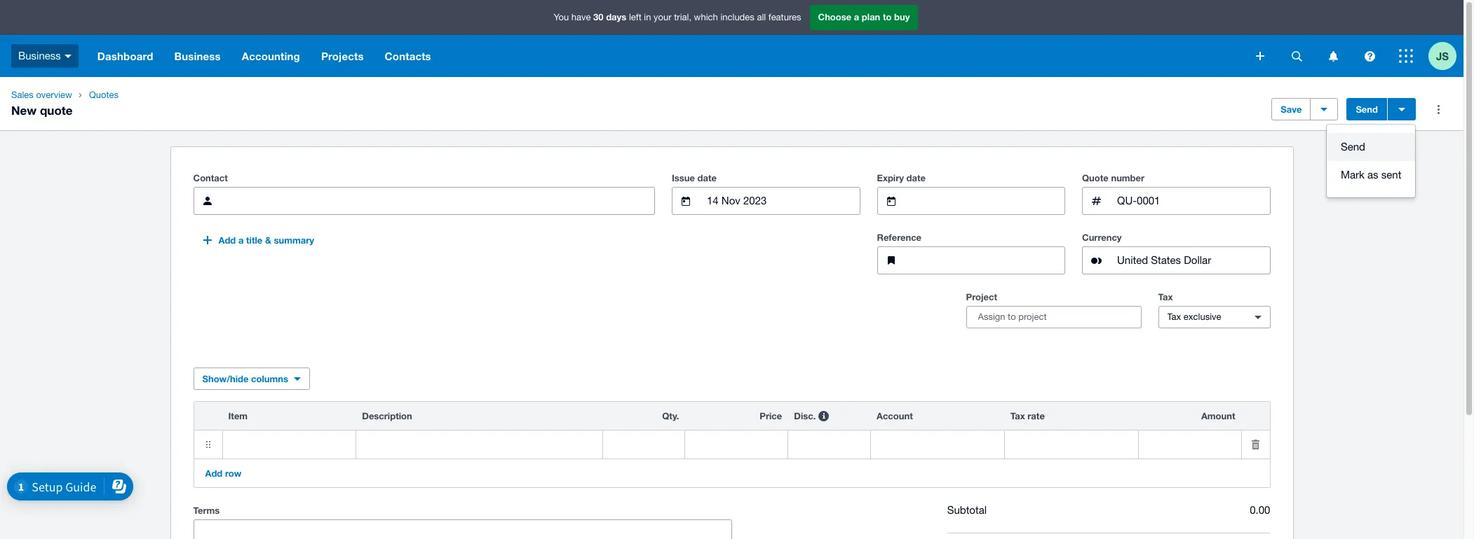 Task type: locate. For each thing, give the bounding box(es) containing it.
1 horizontal spatial date
[[906, 173, 926, 184]]

tax for tax
[[1158, 292, 1173, 303]]

tax exclusive button
[[1158, 306, 1270, 329]]

js button
[[1428, 35, 1464, 77]]

Contact field
[[227, 188, 654, 215]]

send up mark as sent
[[1356, 104, 1378, 115]]

issue
[[672, 173, 695, 184]]

business
[[18, 50, 61, 62], [174, 50, 221, 62]]

0 horizontal spatial a
[[238, 235, 244, 246]]

new quote
[[11, 103, 73, 118]]

Expiry date field
[[911, 188, 1065, 215]]

tax for tax rate
[[1010, 411, 1025, 422]]

0 vertical spatial tax
[[1158, 292, 1173, 303]]

a left title
[[238, 235, 244, 246]]

add left row
[[205, 468, 223, 480]]

tax up tax exclusive at the bottom
[[1158, 292, 1173, 303]]

1 horizontal spatial business
[[174, 50, 221, 62]]

add row
[[205, 468, 241, 480]]

contact
[[193, 173, 228, 184]]

dashboard
[[97, 50, 153, 62]]

Qty. field
[[603, 431, 685, 459]]

add inside add row button
[[205, 468, 223, 480]]

group
[[1327, 125, 1415, 198]]

currency
[[1082, 232, 1122, 243]]

send
[[1356, 104, 1378, 115], [1341, 141, 1365, 153]]

add inside add a title & summary button
[[218, 235, 236, 246]]

a left plan
[[854, 11, 859, 23]]

terms
[[193, 506, 220, 517]]

Reference text field
[[911, 248, 1065, 274]]

date
[[697, 173, 717, 184], [906, 173, 926, 184]]

add a title & summary button
[[193, 229, 323, 252]]

which
[[694, 12, 718, 23]]

Price field
[[685, 431, 788, 459]]

have
[[571, 12, 591, 23]]

projects
[[321, 50, 364, 62]]

account
[[877, 411, 913, 422]]

tax left the rate
[[1010, 411, 1025, 422]]

tax
[[1158, 292, 1173, 303], [1167, 312, 1181, 323], [1010, 411, 1025, 422]]

disc.
[[794, 411, 816, 422]]

business inside popup button
[[18, 50, 61, 62]]

tax inside "line items" "element"
[[1010, 411, 1025, 422]]

add
[[218, 235, 236, 246], [205, 468, 223, 480]]

navigation
[[87, 35, 1246, 77]]

subtotal
[[947, 505, 987, 517]]

Project field
[[967, 306, 1141, 330]]

0 vertical spatial send
[[1356, 104, 1378, 115]]

qty.
[[662, 411, 679, 422]]

date right the expiry
[[906, 173, 926, 184]]

0 vertical spatial a
[[854, 11, 859, 23]]

line items element
[[193, 402, 1270, 489]]

banner
[[0, 0, 1464, 77]]

issue date
[[672, 173, 717, 184]]

a
[[854, 11, 859, 23], [238, 235, 244, 246]]

a for choose
[[854, 11, 859, 23]]

svg image
[[1399, 49, 1413, 63], [1329, 51, 1338, 61], [1364, 51, 1375, 61], [1256, 52, 1264, 60], [64, 55, 71, 58]]

business button
[[164, 35, 231, 77]]

navigation containing dashboard
[[87, 35, 1246, 77]]

0 horizontal spatial business
[[18, 50, 61, 62]]

group containing send
[[1327, 125, 1415, 198]]

sales overview link
[[6, 88, 78, 102]]

1 date from the left
[[697, 173, 717, 184]]

reference
[[877, 232, 922, 243]]

quotes link
[[83, 88, 124, 102]]

trial,
[[674, 12, 691, 23]]

send button
[[1347, 98, 1387, 121], [1327, 133, 1415, 161]]

1 vertical spatial send button
[[1327, 133, 1415, 161]]

description
[[362, 411, 412, 422]]

add left title
[[218, 235, 236, 246]]

date for issue date
[[697, 173, 717, 184]]

2 vertical spatial tax
[[1010, 411, 1025, 422]]

your
[[654, 12, 672, 23]]

js
[[1436, 49, 1449, 62]]

1 vertical spatial a
[[238, 235, 244, 246]]

1 vertical spatial send
[[1341, 141, 1365, 153]]

Quote number text field
[[1116, 188, 1270, 215]]

expiry date
[[877, 173, 926, 184]]

add for add row
[[205, 468, 223, 480]]

quote
[[40, 103, 73, 118]]

business button
[[0, 35, 87, 77]]

date right 'issue'
[[697, 173, 717, 184]]

show/hide
[[202, 374, 249, 385]]

sent
[[1381, 169, 1401, 181]]

1 horizontal spatial a
[[854, 11, 859, 23]]

sales overview
[[11, 90, 72, 100]]

overflow menu image
[[1424, 95, 1452, 123]]

item
[[228, 411, 248, 422]]

1 vertical spatial tax
[[1167, 312, 1181, 323]]

0 vertical spatial add
[[218, 235, 236, 246]]

Disc. field
[[788, 431, 870, 459]]

all
[[757, 12, 766, 23]]

Account field
[[871, 431, 1004, 459]]

project
[[966, 292, 997, 303]]

choose a plan to buy
[[818, 11, 910, 23]]

a inside button
[[238, 235, 244, 246]]

mark as sent button
[[1327, 161, 1415, 189]]

list box
[[1327, 125, 1415, 198]]

1 vertical spatial add
[[205, 468, 223, 480]]

new
[[11, 103, 37, 118]]

2 date from the left
[[906, 173, 926, 184]]

0 horizontal spatial date
[[697, 173, 717, 184]]

save button
[[1272, 98, 1311, 121]]

you have 30 days left in your trial, which includes all features
[[554, 11, 801, 23]]

features
[[768, 12, 801, 23]]

send up the mark
[[1341, 141, 1365, 153]]

in
[[644, 12, 651, 23]]

tax inside popup button
[[1167, 312, 1181, 323]]

summary
[[274, 235, 314, 246]]

tax left "exclusive"
[[1167, 312, 1181, 323]]



Task type: vqa. For each thing, say whether or not it's contained in the screenshot.
QUOTES "link"
yes



Task type: describe. For each thing, give the bounding box(es) containing it.
30
[[593, 11, 603, 23]]

expiry
[[877, 173, 904, 184]]

accounting
[[242, 50, 300, 62]]

title
[[246, 235, 262, 246]]

Item field
[[223, 431, 356, 459]]

left
[[629, 12, 641, 23]]

Tax rate field
[[1005, 431, 1138, 459]]

contacts button
[[374, 35, 442, 77]]

price
[[760, 411, 782, 422]]

sales
[[11, 90, 34, 100]]

add for add a title & summary
[[218, 235, 236, 246]]

add row button
[[197, 463, 250, 485]]

mark
[[1341, 169, 1365, 181]]

choose
[[818, 11, 851, 23]]

0.00
[[1250, 505, 1270, 517]]

to
[[883, 11, 892, 23]]

days
[[606, 11, 626, 23]]

amount
[[1201, 411, 1235, 422]]

tax rate
[[1010, 411, 1045, 422]]

show/hide columns button
[[193, 368, 310, 391]]

Amount field
[[1139, 431, 1241, 459]]

Currency field
[[1116, 248, 1270, 274]]

dashboard link
[[87, 35, 164, 77]]

add a title & summary
[[218, 235, 314, 246]]

navigation inside banner
[[87, 35, 1246, 77]]

projects button
[[311, 35, 374, 77]]

mark as sent
[[1341, 169, 1401, 181]]

remove row image
[[1242, 431, 1270, 459]]

list box containing send
[[1327, 125, 1415, 198]]

svg image inside business popup button
[[64, 55, 71, 58]]

Description text field
[[356, 431, 602, 459]]

svg image
[[1291, 51, 1302, 61]]

buy
[[894, 11, 910, 23]]

&
[[265, 235, 271, 246]]

a for add
[[238, 235, 244, 246]]

0 vertical spatial send button
[[1347, 98, 1387, 121]]

show/hide columns
[[202, 374, 288, 385]]

rate
[[1028, 411, 1045, 422]]

tax for tax exclusive
[[1167, 312, 1181, 323]]

quote number
[[1082, 173, 1145, 184]]

you
[[554, 12, 569, 23]]

business inside dropdown button
[[174, 50, 221, 62]]

Issue date field
[[705, 188, 859, 215]]

as
[[1368, 169, 1378, 181]]

plan
[[862, 11, 880, 23]]

quote
[[1082, 173, 1109, 184]]

overview
[[36, 90, 72, 100]]

date for expiry date
[[906, 173, 926, 184]]

save
[[1281, 104, 1302, 115]]

send inside list box
[[1341, 141, 1365, 153]]

accounting button
[[231, 35, 311, 77]]

row
[[225, 468, 241, 480]]

quotes
[[89, 90, 119, 100]]

includes
[[720, 12, 754, 23]]

tax exclusive
[[1167, 312, 1221, 323]]

number
[[1111, 173, 1145, 184]]

contacts
[[385, 50, 431, 62]]

exclusive
[[1184, 312, 1221, 323]]

columns
[[251, 374, 288, 385]]

drag handle image
[[194, 431, 222, 459]]

banner containing js
[[0, 0, 1464, 77]]



